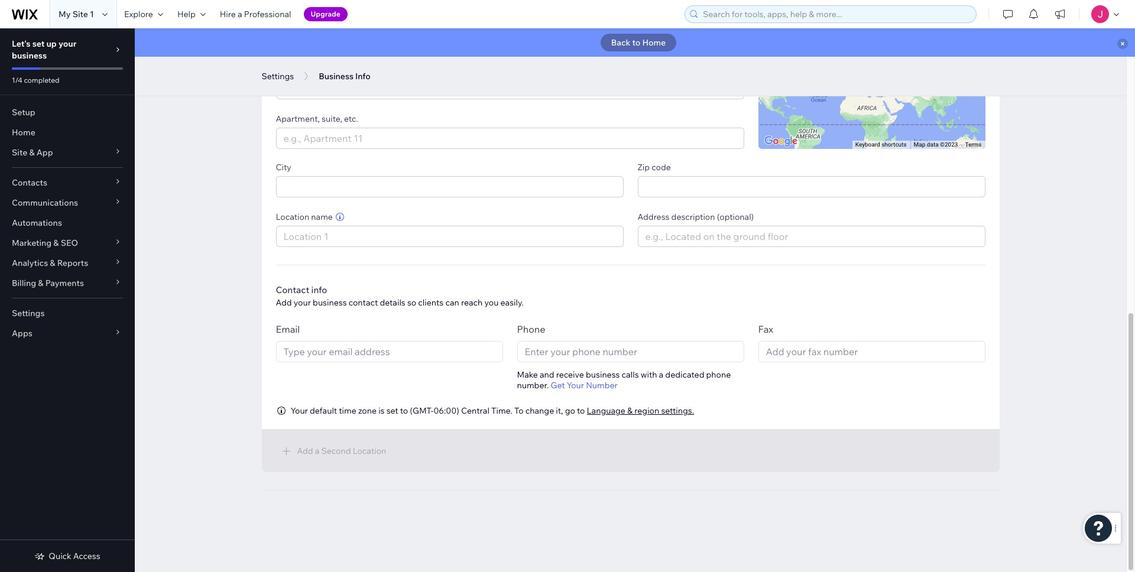 Task type: locate. For each thing, give the bounding box(es) containing it.
get
[[551, 380, 565, 391]]

and
[[540, 370, 555, 380]]

get your number button
[[551, 380, 618, 391]]

business
[[319, 71, 354, 82]]

region
[[635, 406, 660, 416]]

reach
[[461, 298, 483, 308]]

site inside dropdown button
[[12, 147, 27, 158]]

1 horizontal spatial a
[[659, 370, 664, 380]]

a
[[238, 9, 242, 20], [659, 370, 664, 380]]

1 horizontal spatial your
[[567, 380, 584, 391]]

home link
[[0, 122, 135, 143]]

you
[[485, 298, 499, 308]]

1/4 completed
[[12, 76, 59, 85]]

description
[[672, 212, 715, 222]]

to
[[514, 406, 524, 416]]

up
[[46, 38, 57, 49]]

phone
[[517, 324, 546, 335]]

reports
[[57, 258, 88, 268]]

1 horizontal spatial to
[[577, 406, 585, 416]]

automations
[[12, 218, 62, 228]]

settings inside button
[[262, 71, 294, 82]]

so
[[407, 298, 416, 308]]

1 vertical spatial set
[[387, 406, 398, 416]]

make
[[517, 370, 538, 380]]

setup link
[[0, 102, 135, 122]]

payments
[[45, 278, 84, 289]]

0 horizontal spatial settings
[[12, 308, 45, 319]]

apps
[[12, 328, 32, 339]]

settings for settings button
[[262, 71, 294, 82]]

0 horizontal spatial business
[[12, 50, 47, 61]]

site left 'app'
[[12, 147, 27, 158]]

0 horizontal spatial your
[[291, 406, 308, 416]]

to left '(gmt-'
[[400, 406, 408, 416]]

0 vertical spatial your
[[567, 380, 584, 391]]

business left the calls
[[586, 370, 620, 380]]

settings inside sidebar element
[[12, 308, 45, 319]]

settings button
[[256, 67, 300, 85]]

business down info
[[313, 298, 347, 308]]

& left 'app'
[[29, 147, 35, 158]]

business info button
[[313, 67, 377, 85]]

0 horizontal spatial your
[[59, 38, 76, 49]]

settings up apps
[[12, 308, 45, 319]]

communications button
[[0, 193, 135, 213]]

upgrade button
[[304, 7, 348, 21]]

a right hire
[[238, 9, 242, 20]]

0 vertical spatial business
[[12, 50, 47, 61]]

your
[[567, 380, 584, 391], [291, 406, 308, 416]]

explore
[[124, 9, 153, 20]]

0 horizontal spatial site
[[12, 147, 27, 158]]

address description (optional)
[[638, 212, 754, 222]]

terms
[[965, 141, 982, 148]]

time
[[339, 406, 356, 416]]

a right with at the bottom of page
[[659, 370, 664, 380]]

1 vertical spatial a
[[659, 370, 664, 380]]

language
[[587, 406, 626, 416]]

with
[[641, 370, 657, 380]]

business
[[12, 50, 47, 61], [313, 298, 347, 308], [586, 370, 620, 380]]

1 horizontal spatial settings
[[262, 71, 294, 82]]

your
[[59, 38, 76, 49], [294, 298, 311, 308]]

& for marketing
[[53, 238, 59, 248]]

easily.
[[501, 298, 524, 308]]

to right "go"
[[577, 406, 585, 416]]

your left default
[[291, 406, 308, 416]]

(optional)
[[717, 212, 754, 222]]

1 horizontal spatial home
[[643, 37, 666, 48]]

site
[[73, 9, 88, 20], [12, 147, 27, 158]]

business down let's
[[12, 50, 47, 61]]

1 vertical spatial site
[[12, 147, 27, 158]]

terms link
[[965, 141, 982, 148]]

home down "setup"
[[12, 127, 35, 138]]

2 vertical spatial business
[[586, 370, 620, 380]]

contact info add your business contact details so clients can reach you easily.
[[276, 284, 524, 308]]

keyboard shortcuts button
[[856, 141, 907, 149]]

your inside let's set up your business
[[59, 38, 76, 49]]

business inside let's set up your business
[[12, 50, 47, 61]]

professional
[[244, 9, 291, 20]]

0 vertical spatial set
[[32, 38, 45, 49]]

set left up
[[32, 38, 45, 49]]

upgrade
[[311, 9, 341, 18]]

quick
[[49, 551, 71, 562]]

back to home alert
[[135, 28, 1135, 57]]

home inside button
[[643, 37, 666, 48]]

business inside make and receive business calls with a dedicated phone number.
[[586, 370, 620, 380]]

settings up apartment, at the left top of the page
[[262, 71, 294, 82]]

access
[[73, 551, 100, 562]]

to
[[633, 37, 641, 48], [400, 406, 408, 416], [577, 406, 585, 416]]

your right get
[[567, 380, 584, 391]]

1 vertical spatial settings
[[12, 308, 45, 319]]

set right is
[[387, 406, 398, 416]]

(gmt-
[[410, 406, 434, 416]]

your right up
[[59, 38, 76, 49]]

your for set
[[59, 38, 76, 49]]

email
[[276, 324, 300, 335]]

1 vertical spatial home
[[12, 127, 35, 138]]

your inside contact info add your business contact details so clients can reach you easily.
[[294, 298, 311, 308]]

0 horizontal spatial a
[[238, 9, 242, 20]]

2 horizontal spatial to
[[633, 37, 641, 48]]

to inside button
[[633, 37, 641, 48]]

zone
[[358, 406, 377, 416]]

1 horizontal spatial your
[[294, 298, 311, 308]]

marketing & seo button
[[0, 233, 135, 253]]

help button
[[170, 0, 213, 28]]

business inside contact info add your business contact details so clients can reach you easily.
[[313, 298, 347, 308]]

Add your fax number field
[[763, 342, 981, 362]]

to right back
[[633, 37, 641, 48]]

& left the seo
[[53, 238, 59, 248]]

1 vertical spatial your
[[294, 298, 311, 308]]

1 horizontal spatial site
[[73, 9, 88, 20]]

0 vertical spatial home
[[643, 37, 666, 48]]

settings for settings link
[[12, 308, 45, 319]]

make and receive business calls with a dedicated phone number.
[[517, 370, 731, 391]]

change
[[526, 406, 554, 416]]

& for analytics
[[50, 258, 55, 268]]

0 vertical spatial your
[[59, 38, 76, 49]]

0 horizontal spatial set
[[32, 38, 45, 49]]

automations link
[[0, 213, 135, 233]]

sidebar element
[[0, 28, 135, 572]]

home right back
[[643, 37, 666, 48]]

e.g., Apartment 11 field
[[280, 128, 740, 148]]

2 horizontal spatial business
[[586, 370, 620, 380]]

1 horizontal spatial set
[[387, 406, 398, 416]]

your down contact
[[294, 298, 311, 308]]

& left reports
[[50, 258, 55, 268]]

& right billing
[[38, 278, 43, 289]]

hire a professional link
[[213, 0, 298, 28]]

completed
[[24, 76, 59, 85]]

it,
[[556, 406, 563, 416]]

None field
[[280, 79, 727, 99], [280, 177, 619, 197], [642, 177, 981, 197], [280, 79, 727, 99], [280, 177, 619, 197], [642, 177, 981, 197]]

settings
[[262, 71, 294, 82], [12, 308, 45, 319]]

zip code
[[638, 162, 671, 173]]

communications
[[12, 198, 78, 208]]

location name
[[276, 212, 333, 222]]

1 horizontal spatial business
[[313, 298, 347, 308]]

info
[[311, 284, 327, 296]]

0 vertical spatial settings
[[262, 71, 294, 82]]

0 horizontal spatial home
[[12, 127, 35, 138]]

let's set up your business
[[12, 38, 76, 61]]

location
[[276, 212, 309, 222]]

e.g., Located on the ground floor field
[[642, 227, 981, 247]]

business for set
[[12, 50, 47, 61]]

marketing & seo
[[12, 238, 78, 248]]

1 vertical spatial business
[[313, 298, 347, 308]]

contacts
[[12, 177, 47, 188]]

analytics
[[12, 258, 48, 268]]

site left 1 on the left
[[73, 9, 88, 20]]

Type your email address field
[[280, 342, 499, 362]]



Task type: describe. For each thing, give the bounding box(es) containing it.
quick access
[[49, 551, 100, 562]]

settings.
[[661, 406, 694, 416]]

central
[[461, 406, 490, 416]]

is
[[379, 406, 385, 416]]

phone
[[706, 370, 731, 380]]

contacts button
[[0, 173, 135, 193]]

home inside sidebar element
[[12, 127, 35, 138]]

my site 1
[[59, 9, 94, 20]]

0 vertical spatial a
[[238, 9, 242, 20]]

suite,
[[322, 114, 342, 124]]

business info
[[319, 71, 371, 82]]

your default time zone is set to (gmt-06:00) central time. to change it, go to language & region settings.
[[291, 406, 694, 416]]

back to home button
[[601, 34, 677, 51]]

billing & payments button
[[0, 273, 135, 293]]

business for info
[[313, 298, 347, 308]]

hire
[[220, 9, 236, 20]]

©2023
[[940, 141, 958, 148]]

& for billing
[[38, 278, 43, 289]]

settings link
[[0, 303, 135, 323]]

apartment, suite, etc.
[[276, 114, 358, 124]]

country
[[276, 64, 307, 75]]

apps button
[[0, 323, 135, 344]]

1
[[90, 9, 94, 20]]

1/4
[[12, 76, 22, 85]]

Add your location name field
[[280, 227, 619, 247]]

code
[[652, 162, 671, 173]]

add
[[276, 298, 292, 308]]

etc.
[[344, 114, 358, 124]]

get your number
[[551, 380, 618, 391]]

Search for tools, apps, help & more... field
[[700, 6, 973, 22]]

quick access button
[[34, 551, 100, 562]]

Enter your phone number field
[[521, 342, 740, 362]]

let's
[[12, 38, 31, 49]]

back to home
[[611, 37, 666, 48]]

can
[[446, 298, 459, 308]]

analytics & reports
[[12, 258, 88, 268]]

your for info
[[294, 298, 311, 308]]

marketing
[[12, 238, 52, 248]]

fax
[[758, 324, 774, 335]]

help
[[177, 9, 196, 20]]

0 vertical spatial site
[[73, 9, 88, 20]]

clients
[[418, 298, 444, 308]]

analytics & reports button
[[0, 253, 135, 273]]

map region
[[758, 28, 986, 149]]

info
[[355, 71, 371, 82]]

06:00)
[[434, 406, 459, 416]]

& for site
[[29, 147, 35, 158]]

receive
[[556, 370, 584, 380]]

time.
[[491, 406, 513, 416]]

number
[[586, 380, 618, 391]]

a inside make and receive business calls with a dedicated phone number.
[[659, 370, 664, 380]]

seo
[[61, 238, 78, 248]]

shortcuts
[[882, 141, 907, 148]]

app
[[37, 147, 53, 158]]

site & app
[[12, 147, 53, 158]]

address
[[638, 212, 670, 222]]

site & app button
[[0, 143, 135, 163]]

back
[[611, 37, 631, 48]]

language & region settings. button
[[587, 406, 694, 416]]

1 vertical spatial your
[[291, 406, 308, 416]]

keyboard
[[856, 141, 880, 148]]

apartment,
[[276, 114, 320, 124]]

billing
[[12, 278, 36, 289]]

& left region
[[628, 406, 633, 416]]

calls
[[622, 370, 639, 380]]

data
[[927, 141, 939, 148]]

keyboard shortcuts
[[856, 141, 907, 148]]

set inside let's set up your business
[[32, 38, 45, 49]]

my
[[59, 9, 71, 20]]

billing & payments
[[12, 278, 84, 289]]

google image
[[761, 134, 800, 149]]

0 horizontal spatial to
[[400, 406, 408, 416]]

contact
[[276, 284, 309, 296]]

hire a professional
[[220, 9, 291, 20]]

setup
[[12, 107, 35, 118]]

city
[[276, 162, 291, 173]]

dedicated
[[666, 370, 705, 380]]

zip
[[638, 162, 650, 173]]



Task type: vqa. For each thing, say whether or not it's contained in the screenshot.
6th Select field from the top of the page
no



